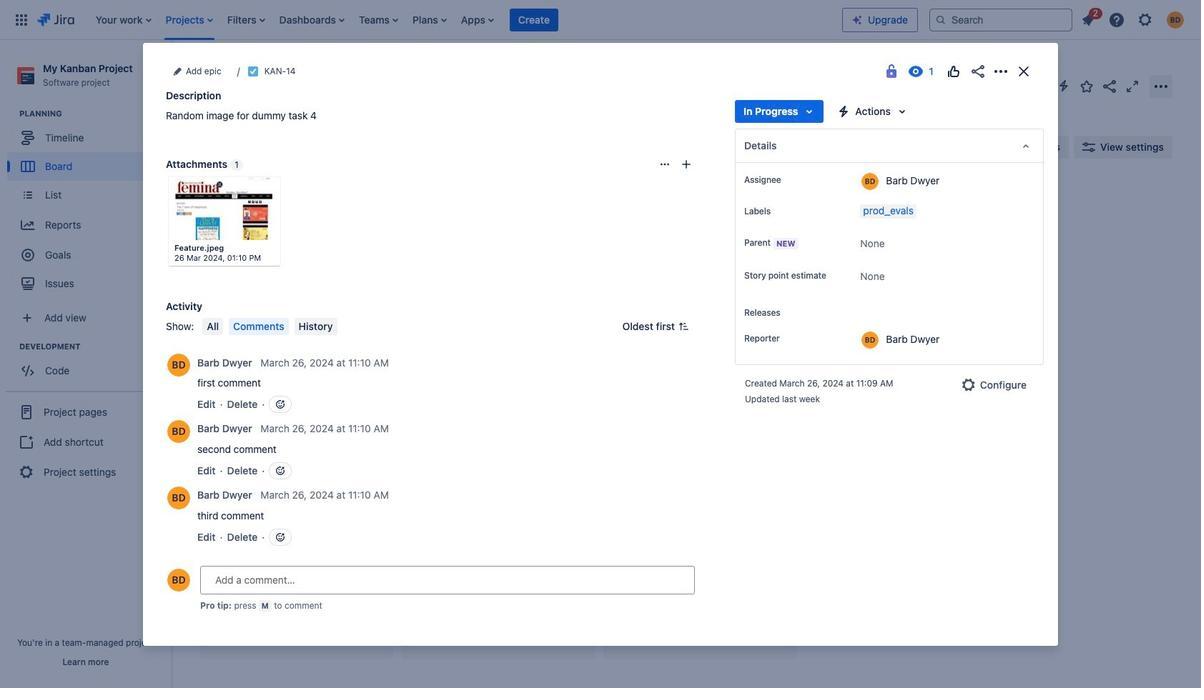 Task type: describe. For each thing, give the bounding box(es) containing it.
to do element
[[211, 196, 249, 207]]

primary element
[[9, 0, 842, 40]]

heading for middle group
[[19, 341, 171, 353]]

actions image
[[992, 63, 1010, 80]]

more image
[[257, 183, 274, 200]]

Search field
[[930, 8, 1073, 31]]

labels pin to top. only you can see pinned fields. image
[[774, 206, 785, 217]]

story point estimate pin to top. only you can see pinned fields. image
[[747, 282, 759, 293]]

copy link to issue image
[[293, 65, 304, 77]]

2 add reaction image from the top
[[275, 465, 286, 477]]

vote options: no one has voted for this issue yet. image
[[945, 63, 962, 80]]

3 add reaction image from the top
[[275, 532, 286, 543]]

enter full screen image
[[1124, 78, 1141, 95]]

reporter pin to top. only you can see pinned fields. image
[[783, 333, 794, 345]]

more information about barb dwyer image for first the add reaction "icon" from the top of the page
[[167, 354, 190, 377]]

sidebar element
[[0, 40, 172, 689]]



Task type: locate. For each thing, give the bounding box(es) containing it.
0 vertical spatial group
[[7, 108, 171, 303]]

1 horizontal spatial list
[[1075, 5, 1193, 33]]

task image
[[247, 66, 259, 77]]

more information about barb dwyer image for 3rd the add reaction "icon" from the top
[[167, 487, 190, 510]]

heading for group to the top
[[19, 108, 171, 120]]

dialog
[[143, 18, 1058, 646]]

search image
[[935, 14, 947, 25]]

list item
[[91, 0, 156, 40], [161, 0, 217, 40], [223, 0, 269, 40], [275, 0, 349, 40], [355, 0, 403, 40], [408, 0, 451, 40], [457, 0, 498, 40], [510, 0, 558, 40], [1075, 5, 1103, 31]]

group
[[7, 108, 171, 303], [7, 341, 171, 390], [6, 391, 166, 493]]

None search field
[[930, 8, 1073, 31]]

details element
[[735, 129, 1044, 163]]

more options for attachments image
[[659, 159, 671, 170]]

Add a comment… field
[[200, 566, 695, 595]]

goal image
[[21, 249, 34, 262]]

close image
[[1015, 63, 1033, 80]]

1 vertical spatial heading
[[19, 341, 171, 353]]

menu bar
[[200, 318, 340, 335]]

list
[[88, 0, 842, 40], [1075, 5, 1193, 33]]

heading
[[19, 108, 171, 120], [19, 341, 171, 353]]

2 heading from the top
[[19, 341, 171, 353]]

banner
[[0, 0, 1201, 40]]

0 vertical spatial add reaction image
[[275, 399, 286, 410]]

more information about barb dwyer image
[[862, 173, 879, 190], [167, 354, 190, 377], [167, 420, 190, 443], [167, 487, 190, 510]]

1 add reaction image from the top
[[275, 399, 286, 410]]

jira image
[[37, 11, 74, 28], [37, 11, 74, 28]]

add attachment image
[[681, 159, 692, 170]]

1 vertical spatial add reaction image
[[275, 465, 286, 477]]

more information about barb dwyer image for second the add reaction "icon" from the bottom
[[167, 420, 190, 443]]

0 vertical spatial heading
[[19, 108, 171, 120]]

assignee pin to top. only you can see pinned fields. image
[[784, 174, 796, 186]]

1 heading from the top
[[19, 108, 171, 120]]

0 horizontal spatial list
[[88, 0, 842, 40]]

star kan board image
[[1078, 78, 1095, 95]]

2 vertical spatial group
[[6, 391, 166, 493]]

1 vertical spatial group
[[7, 341, 171, 390]]

Search this board text field
[[201, 134, 268, 160]]

download image
[[232, 183, 250, 200]]

list item inside list
[[1075, 5, 1103, 31]]

add reaction image
[[275, 399, 286, 410], [275, 465, 286, 477], [275, 532, 286, 543]]

2 vertical spatial add reaction image
[[275, 532, 286, 543]]



Task type: vqa. For each thing, say whether or not it's contained in the screenshot.
'Add Attachment' icon
yes



